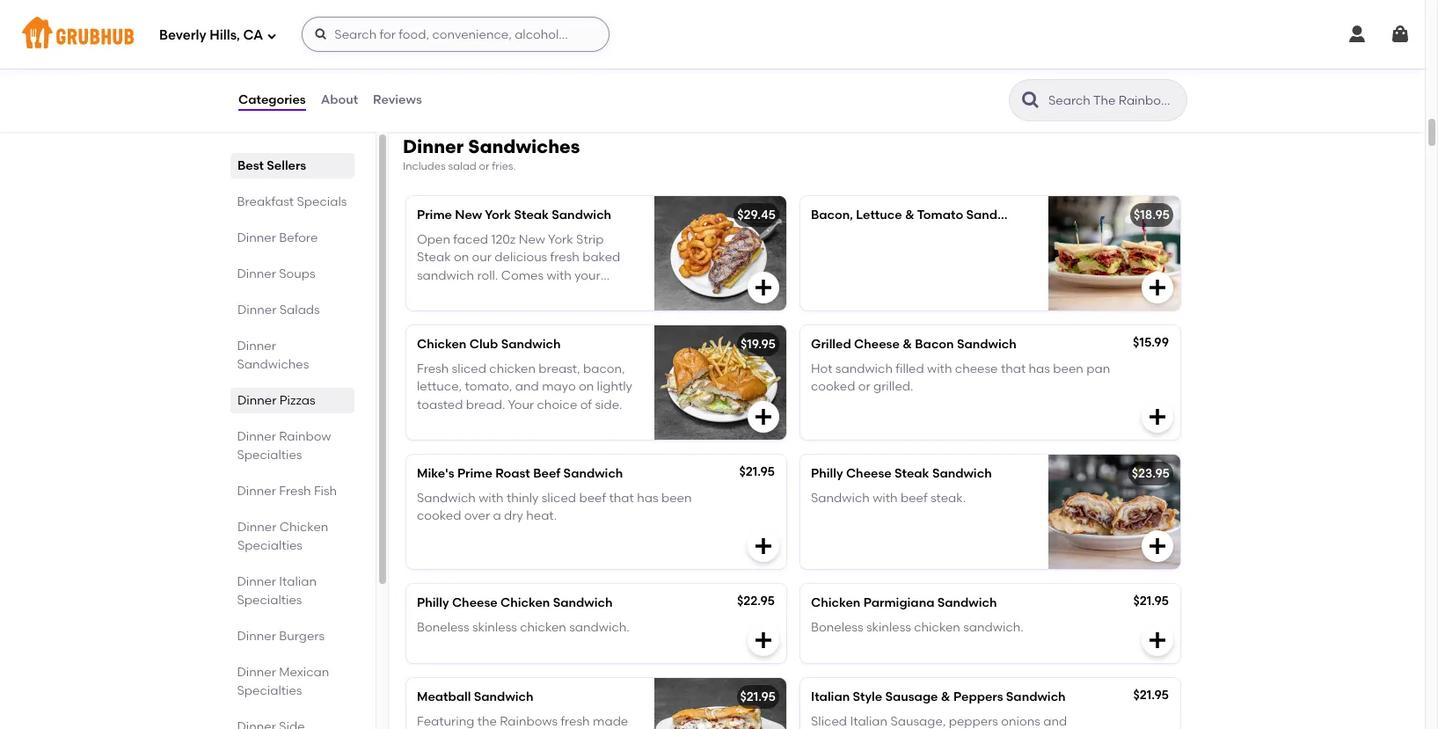 Task type: vqa. For each thing, say whether or not it's contained in the screenshot.
left Acai Bowls
no



Task type: locate. For each thing, give the bounding box(es) containing it.
svg image up $22.95
[[753, 535, 774, 557]]

beef right the thinly
[[579, 491, 606, 506]]

svg image for prime new york steak sandwich
[[753, 277, 774, 298]]

specialties inside dinner italian specialties
[[238, 593, 303, 608]]

sliced up heat.
[[542, 491, 576, 506]]

new
[[455, 207, 482, 222], [519, 232, 545, 247]]

0 horizontal spatial steak
[[417, 250, 451, 265]]

steak down open
[[417, 250, 451, 265]]

specialties down mexican
[[238, 684, 303, 698]]

cheese down the "over"
[[452, 595, 498, 610]]

dinner sandwiches tab
[[238, 337, 347, 374]]

cheese up filled
[[854, 337, 900, 352]]

$18.95
[[1134, 207, 1170, 222]]

1 vertical spatial been
[[661, 491, 692, 506]]

cooked down 'hot'
[[811, 379, 855, 394]]

0 horizontal spatial caesar
[[417, 32, 461, 47]]

roll.
[[477, 268, 498, 283]]

2 sandwich. from the left
[[963, 620, 1024, 635]]

dinner soups
[[238, 267, 316, 282]]

dinner burgers
[[238, 629, 325, 644]]

0 horizontal spatial york
[[485, 207, 511, 222]]

bacon
[[915, 337, 954, 352]]

1 horizontal spatial beef
[[901, 491, 928, 506]]

svg image up $23.95
[[1147, 406, 1168, 427]]

0 horizontal spatial sandwiches
[[238, 357, 309, 372]]

0 horizontal spatial fresh
[[280, 484, 311, 499]]

strip
[[576, 232, 604, 247]]

$22.95
[[737, 594, 775, 608]]

york up '120z'
[[485, 207, 511, 222]]

1 vertical spatial sandwich
[[836, 362, 893, 377]]

parmigiana
[[864, 595, 935, 610]]

0 vertical spatial salad
[[457, 57, 490, 72]]

over
[[464, 509, 490, 524]]

0 vertical spatial sandwiches
[[468, 136, 580, 158]]

meatball sandwich
[[417, 689, 534, 704]]

of left 'side.'
[[580, 397, 592, 412]]

0 vertical spatial on
[[454, 250, 469, 265]]

breakfast specials
[[238, 194, 347, 209]]

1 horizontal spatial been
[[1053, 362, 1084, 377]]

sandwiches up fries.
[[468, 136, 580, 158]]

specialties inside dinner mexican specialties
[[238, 684, 303, 698]]

0 horizontal spatial been
[[661, 491, 692, 506]]

1 vertical spatial of
[[580, 397, 592, 412]]

specialties down rainbow
[[238, 448, 303, 463]]

0 horizontal spatial skinless
[[472, 620, 517, 635]]

1 horizontal spatial sandwiches
[[468, 136, 580, 158]]

dinner soups tab
[[238, 265, 347, 283]]

svg image up $19.95 at top
[[753, 277, 774, 298]]

0 horizontal spatial or
[[479, 160, 490, 173]]

faced
[[453, 232, 488, 247]]

1 horizontal spatial philly
[[811, 466, 843, 481]]

has for mike's prime roast beef sandwich
[[637, 491, 659, 506]]

italian left style
[[811, 689, 850, 704]]

with up a at the bottom of page
[[479, 491, 504, 506]]

1 horizontal spatial and
[[621, 57, 644, 72]]

0 vertical spatial that
[[1001, 362, 1026, 377]]

dinner inside dinner sandwiches includes salad or fries.
[[403, 136, 464, 158]]

boneless skinless chicken sandwich. for sandwich
[[811, 620, 1024, 635]]

dinner sandwiches includes salad or fries.
[[403, 136, 580, 173]]

1 horizontal spatial sliced
[[542, 491, 576, 506]]

been
[[1053, 362, 1084, 377], [661, 491, 692, 506]]

that
[[1001, 362, 1026, 377], [609, 491, 634, 506]]

0 vertical spatial cheese
[[854, 337, 900, 352]]

1 vertical spatial cheese
[[846, 466, 892, 481]]

dinner down 'dinner pizzas'
[[238, 429, 277, 444]]

been inside hot sandwich filled with cheese that has been pan cooked or grilled.
[[1053, 362, 1084, 377]]

beef down philly cheese steak sandwich
[[901, 491, 928, 506]]

dry
[[504, 509, 523, 524]]

dinner before
[[238, 230, 318, 245]]

dinner fresh fish
[[238, 484, 337, 499]]

1 vertical spatial sandwiches
[[238, 357, 309, 372]]

caesar
[[417, 32, 461, 47], [521, 57, 565, 72]]

1 vertical spatial that
[[609, 491, 634, 506]]

italian inside dinner italian specialties
[[280, 574, 317, 589]]

1 horizontal spatial new
[[519, 232, 545, 247]]

grilled
[[811, 337, 851, 352]]

2 boneless from the left
[[811, 620, 863, 635]]

dinner sandwiches
[[238, 339, 309, 372]]

sandwich. for chicken parmigiana sandwich
[[963, 620, 1024, 635]]

dinner inside tab
[[238, 484, 277, 499]]

0 horizontal spatial new
[[455, 207, 482, 222]]

boneless up meatball
[[417, 620, 469, 635]]

1 horizontal spatial steak
[[514, 207, 549, 222]]

chicken down chicken parmigiana sandwich
[[914, 620, 961, 635]]

boneless
[[417, 620, 469, 635], [811, 620, 863, 635]]

1 horizontal spatial fresh
[[417, 362, 449, 377]]

dinner mexican specialties
[[238, 665, 330, 698]]

dinner down "dinner burgers"
[[238, 665, 277, 680]]

cheese
[[854, 337, 900, 352], [846, 466, 892, 481], [452, 595, 498, 610]]

dinner for dinner soups
[[238, 267, 277, 282]]

0 vertical spatial sliced
[[452, 362, 486, 377]]

0 vertical spatial fresh
[[417, 362, 449, 377]]

dinner down dinner soups
[[238, 303, 277, 318]]

1 vertical spatial york
[[548, 232, 573, 247]]

chicken left club
[[417, 337, 467, 352]]

2 beef from the left
[[901, 491, 928, 506]]

steak up sandwich with beef steak.
[[895, 466, 929, 481]]

1 horizontal spatial cooked
[[811, 379, 855, 394]]

1 skinless from the left
[[472, 620, 517, 635]]

and
[[621, 57, 644, 72], [515, 379, 539, 394]]

burgers
[[280, 629, 325, 644]]

sandwich up grilled.
[[836, 362, 893, 377]]

caesar salad
[[417, 32, 499, 47]]

philly for philly cheese chicken sandwich
[[417, 595, 449, 610]]

0 vertical spatial has
[[1029, 362, 1050, 377]]

boneless skinless chicken sandwich. down chicken parmigiana sandwich
[[811, 620, 1024, 635]]

0 vertical spatial prime
[[417, 207, 452, 222]]

chicken down dinner fresh fish tab
[[280, 520, 328, 535]]

pan
[[1087, 362, 1110, 377]]

sliced up tomato,
[[452, 362, 486, 377]]

with down philly cheese steak sandwich
[[873, 491, 898, 506]]

1 vertical spatial caesar
[[521, 57, 565, 72]]

1 horizontal spatial skinless
[[866, 620, 911, 635]]

svg image
[[314, 27, 328, 41], [267, 30, 277, 41], [753, 277, 774, 298], [1147, 406, 1168, 427], [753, 535, 774, 557], [753, 630, 774, 651]]

0 horizontal spatial sliced
[[452, 362, 486, 377]]

has inside hot sandwich filled with cheese that has been pan cooked or grilled.
[[1029, 362, 1050, 377]]

1 vertical spatial fresh
[[280, 484, 311, 499]]

1 horizontal spatial has
[[1029, 362, 1050, 377]]

1 vertical spatial steak
[[417, 250, 451, 265]]

steak inside open faced 120z new york strip steak on our delicious fresh baked sandwich roll.  comes with your choice of sides.
[[417, 250, 451, 265]]

sliced
[[452, 362, 486, 377], [542, 491, 576, 506]]

1 horizontal spatial on
[[579, 379, 594, 394]]

0 horizontal spatial has
[[637, 491, 659, 506]]

1 vertical spatial on
[[579, 379, 594, 394]]

& left peppers
[[941, 689, 951, 704]]

steak up '120z'
[[514, 207, 549, 222]]

with down fresh
[[547, 268, 572, 283]]

or left grilled.
[[858, 379, 871, 394]]

sandwich
[[417, 268, 474, 283], [836, 362, 893, 377]]

specialties up dinner italian specialties
[[238, 538, 303, 553]]

1 boneless from the left
[[417, 620, 469, 635]]

sandwich down open
[[417, 268, 474, 283]]

sandwiches inside dinner sandwiches tab
[[238, 357, 309, 372]]

and inside fresh sliced chicken breast, bacon, lettuce, tomato, and mayo on lightly toasted bread. your choice of side.
[[515, 379, 539, 394]]

1 sandwich. from the left
[[569, 620, 630, 635]]

fresh
[[417, 362, 449, 377], [280, 484, 311, 499]]

1 vertical spatial sliced
[[542, 491, 576, 506]]

1 horizontal spatial caesar
[[521, 57, 565, 72]]

0 vertical spatial philly
[[811, 466, 843, 481]]

1 vertical spatial new
[[519, 232, 545, 247]]

that inside hot sandwich filled with cheese that has been pan cooked or grilled.
[[1001, 362, 1026, 377]]

york
[[485, 207, 511, 222], [548, 232, 573, 247]]

dinner fresh fish tab
[[238, 482, 347, 501]]

&
[[905, 207, 915, 222], [903, 337, 912, 352], [941, 689, 951, 704]]

boneless skinless chicken sandwich. down 'philly cheese chicken sandwich'
[[417, 620, 630, 635]]

with down bacon in the top of the page
[[927, 362, 952, 377]]

boneless down chicken parmigiana sandwich
[[811, 620, 863, 635]]

0 horizontal spatial boneless
[[417, 620, 469, 635]]

beverly hills, ca
[[159, 27, 263, 43]]

sandwich inside hot sandwich filled with cheese that has been pan cooked or grilled.
[[836, 362, 893, 377]]

dinner for dinner pizzas
[[238, 393, 277, 408]]

chicken for club
[[489, 362, 536, 377]]

chicken club sandwich image
[[654, 325, 786, 440]]

lightly
[[597, 379, 632, 394]]

on down bacon,
[[579, 379, 594, 394]]

philly for philly cheese steak sandwich
[[811, 466, 843, 481]]

choice
[[417, 286, 457, 301], [537, 397, 577, 412]]

dinner inside dinner sandwiches
[[238, 339, 277, 354]]

dinner italian specialties tab
[[238, 573, 347, 610]]

0 horizontal spatial and
[[515, 379, 539, 394]]

style
[[853, 689, 882, 704]]

0 vertical spatial of
[[460, 286, 472, 301]]

chicken down dry
[[501, 595, 550, 610]]

prime new york steak sandwich
[[417, 207, 611, 222]]

1 horizontal spatial york
[[548, 232, 573, 247]]

0 horizontal spatial choice
[[417, 286, 457, 301]]

2 vertical spatial cheese
[[452, 595, 498, 610]]

dinner for dinner before
[[238, 230, 277, 245]]

0 horizontal spatial sandwich
[[417, 268, 474, 283]]

0 horizontal spatial that
[[609, 491, 634, 506]]

1 horizontal spatial prime
[[457, 466, 493, 481]]

3 specialties from the top
[[238, 593, 303, 608]]

before
[[280, 230, 318, 245]]

sandwiches for dinner sandwiches includes salad or fries.
[[468, 136, 580, 158]]

with
[[493, 57, 518, 72], [547, 268, 572, 283], [927, 362, 952, 377], [479, 491, 504, 506], [873, 491, 898, 506]]

boneless skinless chicken sandwich. for chicken
[[417, 620, 630, 635]]

$21.95 for mike's prime roast beef sandwich
[[739, 464, 775, 479]]

sandwiches inside dinner sandwiches includes salad or fries.
[[468, 136, 580, 158]]

dinner inside dinner chicken specialties
[[238, 520, 277, 535]]

with down salad
[[493, 57, 518, 72]]

lettuce
[[856, 207, 902, 222]]

dinner
[[403, 136, 464, 158], [238, 230, 277, 245], [238, 267, 277, 282], [238, 303, 277, 318], [238, 339, 277, 354], [238, 393, 277, 408], [238, 429, 277, 444], [238, 484, 277, 499], [238, 520, 277, 535], [238, 574, 277, 589], [238, 629, 277, 644], [238, 665, 277, 680]]

with inside open faced 120z new york strip steak on our delicious fresh baked sandwich roll.  comes with your choice of sides.
[[547, 268, 572, 283]]

bacon, lettuce & tomato sandwich image
[[1049, 196, 1181, 310]]

choice down open
[[417, 286, 457, 301]]

salad down salad
[[457, 57, 490, 72]]

sandwiches for dinner sandwiches
[[238, 357, 309, 372]]

green salad with caesar dressing and cheese.
[[417, 57, 693, 72]]

1 vertical spatial philly
[[417, 595, 449, 610]]

fresh left fish
[[280, 484, 311, 499]]

dinner down dinner chicken specialties
[[238, 574, 277, 589]]

0 horizontal spatial of
[[460, 286, 472, 301]]

prime left roast
[[457, 466, 493, 481]]

been inside sandwich with thinly sliced beef that has been cooked over a dry heat.
[[661, 491, 692, 506]]

mike's
[[417, 466, 454, 481]]

1 vertical spatial &
[[903, 337, 912, 352]]

specialties for chicken
[[238, 538, 303, 553]]

0 horizontal spatial cooked
[[417, 509, 461, 524]]

$21.95
[[739, 464, 775, 479], [1133, 594, 1169, 608], [1133, 688, 1169, 703], [740, 689, 776, 704]]

$19.95
[[741, 337, 776, 352]]

dinner for dinner rainbow specialties
[[238, 429, 277, 444]]

1 horizontal spatial that
[[1001, 362, 1026, 377]]

0 vertical spatial york
[[485, 207, 511, 222]]

or inside hot sandwich filled with cheese that has been pan cooked or grilled.
[[858, 379, 871, 394]]

categories button
[[238, 69, 307, 132]]

has for grilled cheese & bacon sandwich
[[1029, 362, 1050, 377]]

1 vertical spatial choice
[[537, 397, 577, 412]]

0 vertical spatial cooked
[[811, 379, 855, 394]]

chicken up tomato,
[[489, 362, 536, 377]]

dinner down dinner salads
[[238, 339, 277, 354]]

1 horizontal spatial choice
[[537, 397, 577, 412]]

chicken inside dinner chicken specialties
[[280, 520, 328, 535]]

dinner down dinner fresh fish
[[238, 520, 277, 535]]

0 vertical spatial new
[[455, 207, 482, 222]]

chicken inside fresh sliced chicken breast, bacon, lettuce, tomato, and mayo on lightly toasted bread. your choice of side.
[[489, 362, 536, 377]]

of left sides.
[[460, 286, 472, 301]]

dinner left soups
[[238, 267, 277, 282]]

1 horizontal spatial sandwich
[[836, 362, 893, 377]]

choice down mayo
[[537, 397, 577, 412]]

fresh up lettuce,
[[417, 362, 449, 377]]

0 horizontal spatial sandwich.
[[569, 620, 630, 635]]

$21.95 for chicken parmigiana sandwich
[[1133, 594, 1169, 608]]

dinner inside dinner rainbow specialties
[[238, 429, 277, 444]]

caesar left dressing
[[521, 57, 565, 72]]

reviews
[[373, 92, 422, 107]]

2 boneless skinless chicken sandwich. from the left
[[811, 620, 1024, 635]]

skinless down 'philly cheese chicken sandwich'
[[472, 620, 517, 635]]

that inside sandwich with thinly sliced beef that has been cooked over a dry heat.
[[609, 491, 634, 506]]

chicken
[[417, 337, 467, 352], [280, 520, 328, 535], [501, 595, 550, 610], [811, 595, 861, 610]]

0 vertical spatial or
[[479, 160, 490, 173]]

sandwiches
[[468, 136, 580, 158], [238, 357, 309, 372]]

dinner inside dinner italian specialties
[[238, 574, 277, 589]]

dinner italian specialties
[[238, 574, 317, 608]]

0 horizontal spatial italian
[[280, 574, 317, 589]]

dinner left pizzas
[[238, 393, 277, 408]]

1 horizontal spatial boneless
[[811, 620, 863, 635]]

1 vertical spatial cooked
[[417, 509, 461, 524]]

dinner left burgers
[[238, 629, 277, 644]]

0 vertical spatial &
[[905, 207, 915, 222]]

1 vertical spatial or
[[858, 379, 871, 394]]

chicken down 'philly cheese chicken sandwich'
[[520, 620, 566, 635]]

caesar up green
[[417, 32, 461, 47]]

dinner salads
[[238, 303, 320, 318]]

0 horizontal spatial philly
[[417, 595, 449, 610]]

of inside open faced 120z new york strip steak on our delicious fresh baked sandwich roll.  comes with your choice of sides.
[[460, 286, 472, 301]]

italian down dinner chicken specialties tab
[[280, 574, 317, 589]]

york up fresh
[[548, 232, 573, 247]]

tab
[[238, 718, 347, 729]]

0 vertical spatial sandwich
[[417, 268, 474, 283]]

dinner before tab
[[238, 229, 347, 247]]

1 specialties from the top
[[238, 448, 303, 463]]

0 horizontal spatial beef
[[579, 491, 606, 506]]

0 horizontal spatial boneless skinless chicken sandwich.
[[417, 620, 630, 635]]

sandwich.
[[569, 620, 630, 635], [963, 620, 1024, 635]]

on inside open faced 120z new york strip steak on our delicious fresh baked sandwich roll.  comes with your choice of sides.
[[454, 250, 469, 265]]

1 horizontal spatial of
[[580, 397, 592, 412]]

prime up open
[[417, 207, 452, 222]]

fresh
[[550, 250, 580, 265]]

sandwich inside open faced 120z new york strip steak on our delicious fresh baked sandwich roll.  comes with your choice of sides.
[[417, 268, 474, 283]]

cooked
[[811, 379, 855, 394], [417, 509, 461, 524]]

cheese up sandwich with beef steak.
[[846, 466, 892, 481]]

has inside sandwich with thinly sliced beef that has been cooked over a dry heat.
[[637, 491, 659, 506]]

2 vertical spatial &
[[941, 689, 951, 704]]

has
[[1029, 362, 1050, 377], [637, 491, 659, 506]]

1 beef from the left
[[579, 491, 606, 506]]

1 boneless skinless chicken sandwich. from the left
[[417, 620, 630, 635]]

thinly
[[507, 491, 539, 506]]

svg image for grilled cheese & bacon sandwich
[[1147, 406, 1168, 427]]

new up delicious
[[519, 232, 545, 247]]

salad right includes at the top of page
[[448, 160, 477, 173]]

or left fries.
[[479, 160, 490, 173]]

1 horizontal spatial or
[[858, 379, 871, 394]]

salad inside dinner sandwiches includes salad or fries.
[[448, 160, 477, 173]]

0 vertical spatial caesar
[[417, 32, 461, 47]]

specialties up "dinner burgers"
[[238, 593, 303, 608]]

dinner for dinner sandwiches
[[238, 339, 277, 354]]

specialties
[[238, 448, 303, 463], [238, 538, 303, 553], [238, 593, 303, 608], [238, 684, 303, 698]]

and left cheese.
[[621, 57, 644, 72]]

2 horizontal spatial steak
[[895, 466, 929, 481]]

and up your
[[515, 379, 539, 394]]

0 horizontal spatial on
[[454, 250, 469, 265]]

prime
[[417, 207, 452, 222], [457, 466, 493, 481]]

dinner for dinner fresh fish
[[238, 484, 277, 499]]

1 vertical spatial italian
[[811, 689, 850, 704]]

1 horizontal spatial boneless skinless chicken sandwich.
[[811, 620, 1024, 635]]

1 horizontal spatial sandwich.
[[963, 620, 1024, 635]]

4 specialties from the top
[[238, 684, 303, 698]]

2 skinless from the left
[[866, 620, 911, 635]]

new up faced
[[455, 207, 482, 222]]

cooked left the "over"
[[417, 509, 461, 524]]

1 vertical spatial has
[[637, 491, 659, 506]]

on down faced
[[454, 250, 469, 265]]

0 vertical spatial been
[[1053, 362, 1084, 377]]

svg image
[[1347, 24, 1368, 45], [1390, 24, 1411, 45], [753, 66, 774, 87], [1147, 277, 1168, 298], [753, 406, 774, 427], [1147, 535, 1168, 557], [1147, 630, 1168, 651]]

0 vertical spatial steak
[[514, 207, 549, 222]]

main navigation navigation
[[0, 0, 1425, 69]]

svg image for mike's prime roast beef sandwich
[[753, 535, 774, 557]]

dinner up includes at the top of page
[[403, 136, 464, 158]]

baked
[[583, 250, 620, 265]]

svg image down $22.95
[[753, 630, 774, 651]]

skinless down parmigiana
[[866, 620, 911, 635]]

& up filled
[[903, 337, 912, 352]]

& left tomato
[[905, 207, 915, 222]]

0 vertical spatial italian
[[280, 574, 317, 589]]

salad
[[457, 57, 490, 72], [448, 160, 477, 173]]

specialties inside dinner chicken specialties
[[238, 538, 303, 553]]

1 vertical spatial salad
[[448, 160, 477, 173]]

specialties inside dinner rainbow specialties
[[238, 448, 303, 463]]

2 specialties from the top
[[238, 538, 303, 553]]

boneless skinless chicken sandwich.
[[417, 620, 630, 635], [811, 620, 1024, 635]]

choice inside open faced 120z new york strip steak on our delicious fresh baked sandwich roll.  comes with your choice of sides.
[[417, 286, 457, 301]]

sandwiches up 'dinner pizzas'
[[238, 357, 309, 372]]

dinner up dinner chicken specialties
[[238, 484, 277, 499]]

dinner for dinner italian specialties
[[238, 574, 277, 589]]

dinner burgers tab
[[238, 627, 347, 646]]

dinner inside dinner mexican specialties
[[238, 665, 277, 680]]

italian
[[280, 574, 317, 589], [811, 689, 850, 704]]

0 vertical spatial choice
[[417, 286, 457, 301]]

dinner down breakfast on the left top of the page
[[238, 230, 277, 245]]

1 vertical spatial and
[[515, 379, 539, 394]]

& for tomato
[[905, 207, 915, 222]]

on
[[454, 250, 469, 265], [579, 379, 594, 394]]



Task type: describe. For each thing, give the bounding box(es) containing it.
club
[[469, 337, 498, 352]]

Search The Rainbow Bar and Grill search field
[[1047, 92, 1181, 109]]

chicken left parmigiana
[[811, 595, 861, 610]]

a
[[493, 509, 501, 524]]

your
[[575, 268, 601, 283]]

Search for food, convenience, alcohol... search field
[[302, 17, 610, 52]]

1 horizontal spatial italian
[[811, 689, 850, 704]]

side.
[[595, 397, 622, 412]]

peppers
[[954, 689, 1003, 704]]

rainbow
[[280, 429, 332, 444]]

sandwich with beef steak.
[[811, 491, 966, 506]]

cheese for skinless
[[452, 595, 498, 610]]

bacon,
[[583, 362, 625, 377]]

skinless for parmigiana
[[866, 620, 911, 635]]

dinner chicken specialties
[[238, 520, 328, 553]]

bacon,
[[811, 207, 853, 222]]

dinner rainbow specialties
[[238, 429, 332, 463]]

includes
[[403, 160, 446, 173]]

breast,
[[539, 362, 580, 377]]

best
[[238, 158, 264, 173]]

dinner pizzas
[[238, 393, 315, 408]]

dinner for dinner burgers
[[238, 629, 277, 644]]

sandwich inside sandwich with thinly sliced beef that has been cooked over a dry heat.
[[417, 491, 476, 506]]

cheese
[[955, 362, 998, 377]]

ca
[[243, 27, 263, 43]]

svg image right ca on the left of page
[[267, 30, 277, 41]]

philly cheese steak sandwich image
[[1049, 455, 1181, 569]]

new inside open faced 120z new york strip steak on our delicious fresh baked sandwich roll.  comes with your choice of sides.
[[519, 232, 545, 247]]

comes
[[501, 268, 544, 283]]

sellers
[[267, 158, 306, 173]]

bacon, lettuce & tomato sandwich
[[811, 207, 1026, 222]]

mayo
[[542, 379, 576, 394]]

hills,
[[210, 27, 240, 43]]

dinner pizzas tab
[[238, 391, 347, 410]]

$21.95 for italian style sausage & peppers sandwich
[[1133, 688, 1169, 703]]

mexican
[[280, 665, 330, 680]]

heat.
[[526, 509, 557, 524]]

your
[[508, 397, 534, 412]]

lettuce,
[[417, 379, 462, 394]]

dressing
[[568, 57, 618, 72]]

1 vertical spatial prime
[[457, 466, 493, 481]]

roast
[[495, 466, 530, 481]]

& for bacon
[[903, 337, 912, 352]]

dinner for dinner sandwiches includes salad or fries.
[[403, 136, 464, 158]]

beverly
[[159, 27, 206, 43]]

dinner for dinner salads
[[238, 303, 277, 318]]

pizzas
[[280, 393, 315, 408]]

steak.
[[931, 491, 966, 506]]

that for cheese
[[1001, 362, 1026, 377]]

best sellers
[[238, 158, 306, 173]]

best sellers tab
[[238, 157, 347, 175]]

chicken for parmigiana
[[914, 620, 961, 635]]

fresh inside tab
[[280, 484, 311, 499]]

breakfast specials tab
[[238, 193, 347, 211]]

boneless for philly
[[417, 620, 469, 635]]

sides.
[[475, 286, 508, 301]]

breakfast
[[238, 194, 294, 209]]

filled
[[896, 362, 924, 377]]

fries.
[[492, 160, 516, 173]]

chicken for cheese
[[520, 620, 566, 635]]

fish
[[314, 484, 337, 499]]

our
[[472, 250, 492, 265]]

specialties for italian
[[238, 593, 303, 608]]

hot sandwich filled with cheese that has been pan cooked or grilled.
[[811, 362, 1110, 394]]

on inside fresh sliced chicken breast, bacon, lettuce, tomato, and mayo on lightly toasted bread. your choice of side.
[[579, 379, 594, 394]]

sausage
[[885, 689, 938, 704]]

tomato,
[[465, 379, 512, 394]]

salad
[[464, 32, 499, 47]]

svg image up about
[[314, 27, 328, 41]]

dinner for dinner mexican specialties
[[238, 665, 277, 680]]

specials
[[297, 194, 347, 209]]

bread.
[[466, 397, 505, 412]]

dinner chicken specialties tab
[[238, 518, 347, 555]]

0 vertical spatial and
[[621, 57, 644, 72]]

beef inside sandwich with thinly sliced beef that has been cooked over a dry heat.
[[579, 491, 606, 506]]

prime new york steak sandwich image
[[654, 196, 786, 310]]

beef
[[533, 466, 561, 481]]

fresh inside fresh sliced chicken breast, bacon, lettuce, tomato, and mayo on lightly toasted bread. your choice of side.
[[417, 362, 449, 377]]

dinner rainbow specialties tab
[[238, 428, 347, 464]]

sliced inside fresh sliced chicken breast, bacon, lettuce, tomato, and mayo on lightly toasted bread. your choice of side.
[[452, 362, 486, 377]]

$15.99
[[1133, 335, 1169, 350]]

that for beef
[[609, 491, 634, 506]]

open faced 120z new york strip steak on our delicious fresh baked sandwich roll.  comes with your choice of sides.
[[417, 232, 620, 301]]

been for sandwich with thinly sliced beef that has been cooked over a dry heat.
[[661, 491, 692, 506]]

salads
[[280, 303, 320, 318]]

philly cheese steak sandwich
[[811, 466, 992, 481]]

specialties for mexican
[[238, 684, 303, 698]]

or inside dinner sandwiches includes salad or fries.
[[479, 160, 490, 173]]

meatball
[[417, 689, 471, 704]]

dinner for dinner chicken specialties
[[238, 520, 277, 535]]

cheese.
[[647, 57, 693, 72]]

cheese for sandwich
[[854, 337, 900, 352]]

svg image for philly cheese chicken sandwich
[[753, 630, 774, 651]]

$29.45
[[737, 207, 776, 222]]

grilled.
[[874, 379, 914, 394]]

0 horizontal spatial prime
[[417, 207, 452, 222]]

of inside fresh sliced chicken breast, bacon, lettuce, tomato, and mayo on lightly toasted bread. your choice of side.
[[580, 397, 592, 412]]

2 vertical spatial steak
[[895, 466, 929, 481]]

dinner mexican specialties tab
[[238, 663, 347, 700]]

chicken parmigiana sandwich
[[811, 595, 997, 610]]

choice inside fresh sliced chicken breast, bacon, lettuce, tomato, and mayo on lightly toasted bread. your choice of side.
[[537, 397, 577, 412]]

fresh sliced chicken breast, bacon, lettuce, tomato, and mayo on lightly toasted bread. your choice of side.
[[417, 362, 632, 412]]

toasted
[[417, 397, 463, 412]]

search icon image
[[1020, 90, 1042, 111]]

cheese for with
[[846, 466, 892, 481]]

tomato
[[917, 207, 963, 222]]

meatball sandwich image
[[654, 678, 786, 729]]

with inside hot sandwich filled with cheese that has been pan cooked or grilled.
[[927, 362, 952, 377]]

hot
[[811, 362, 833, 377]]

delicious
[[495, 250, 547, 265]]

chicken club sandwich
[[417, 337, 561, 352]]

sliced inside sandwich with thinly sliced beef that has been cooked over a dry heat.
[[542, 491, 576, 506]]

about
[[321, 92, 358, 107]]

sandwich with thinly sliced beef that has been cooked over a dry heat.
[[417, 491, 692, 524]]

reviews button
[[372, 69, 423, 132]]

grilled cheese & bacon sandwich
[[811, 337, 1017, 352]]

boneless for chicken
[[811, 620, 863, 635]]

with inside sandwich with thinly sliced beef that has been cooked over a dry heat.
[[479, 491, 504, 506]]

philly cheese chicken sandwich
[[417, 595, 613, 610]]

120z
[[491, 232, 516, 247]]

green
[[417, 57, 454, 72]]

been for hot sandwich filled with cheese that has been pan cooked or grilled.
[[1053, 362, 1084, 377]]

mike's prime roast beef sandwich
[[417, 466, 623, 481]]

cooked inside sandwich with thinly sliced beef that has been cooked over a dry heat.
[[417, 509, 461, 524]]

york inside open faced 120z new york strip steak on our delicious fresh baked sandwich roll.  comes with your choice of sides.
[[548, 232, 573, 247]]

dinner salads tab
[[238, 301, 347, 319]]

specialties for rainbow
[[238, 448, 303, 463]]

cooked inside hot sandwich filled with cheese that has been pan cooked or grilled.
[[811, 379, 855, 394]]

sandwich. for philly cheese chicken sandwich
[[569, 620, 630, 635]]

italian style sausage & peppers sandwich
[[811, 689, 1066, 704]]

$23.95
[[1132, 466, 1170, 481]]

skinless for cheese
[[472, 620, 517, 635]]



